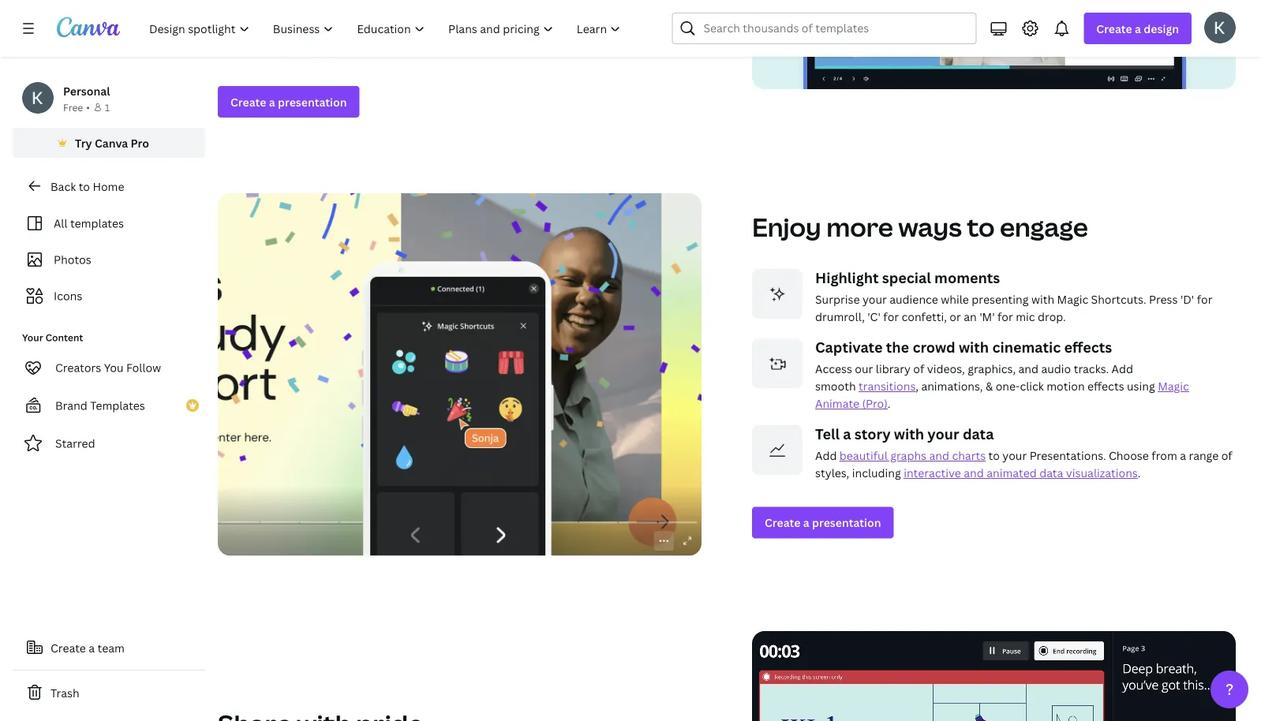 Task type: vqa. For each thing, say whether or not it's contained in the screenshot.
Shortcuts.
yes



Task type: describe. For each thing, give the bounding box(es) containing it.
magic inside the highlight special moments surprise your audience while presenting with magic shortcuts. press 'd' for drumroll, 'c' for confetti, or an 'm' for mic drop.
[[1057, 292, 1088, 307]]

free •
[[63, 101, 90, 114]]

the inside '. your audience can join the conversation with a qr code scan, and vote on favorite questions or comments.'
[[613, 10, 630, 25]]

of inside to your presentations. choose from a range of styles, including
[[1221, 448, 1232, 463]]

captivate the crowd with cinematic effects
[[815, 338, 1112, 357]]

icons link
[[22, 281, 196, 311]]

styles,
[[815, 466, 849, 481]]

personal
[[63, 83, 110, 98]]

conversation
[[281, 27, 351, 42]]

cinematic
[[992, 338, 1061, 357]]

crowd
[[913, 338, 955, 357]]

tell a story with your data
[[815, 425, 994, 444]]

with for drum up participation with canva live
[[402, 10, 425, 25]]

starred
[[55, 436, 95, 451]]

1 vertical spatial to
[[967, 210, 995, 244]]

live
[[463, 10, 485, 25]]

tracks.
[[1074, 362, 1109, 377]]

enjoy more ways to engage
[[752, 210, 1088, 244]]

animated
[[987, 466, 1037, 481]]

photos
[[54, 252, 91, 267]]

qr
[[388, 27, 404, 42]]

and up interactive
[[929, 448, 949, 463]]

animations,
[[921, 379, 983, 394]]

photos link
[[22, 245, 196, 275]]

'c'
[[867, 309, 881, 324]]

templates
[[70, 216, 124, 231]]

animate
[[815, 396, 859, 411]]

. your audience can join the conversation with a qr code scan, and vote on favorite questions or comments.
[[281, 10, 642, 59]]

1 horizontal spatial the
[[886, 338, 909, 357]]

magic animate (pro)
[[815, 379, 1189, 411]]

back to home
[[51, 179, 124, 194]]

brand templates link
[[13, 390, 205, 421]]

including
[[852, 466, 901, 481]]

choose
[[1109, 448, 1149, 463]]

1 horizontal spatial canva
[[427, 10, 460, 25]]

a inside button
[[89, 640, 95, 655]]

'd'
[[1180, 292, 1194, 307]]

drumroll,
[[815, 309, 865, 324]]

follow
[[126, 360, 161, 375]]

moments
[[934, 268, 1000, 288]]

special
[[882, 268, 931, 288]]

transitions , animations, & one-click motion effects using
[[859, 379, 1158, 394]]

2 horizontal spatial .
[[1138, 466, 1141, 481]]

videos,
[[927, 362, 965, 377]]

press
[[1149, 292, 1178, 307]]

participation
[[330, 10, 399, 25]]

using
[[1127, 379, 1155, 394]]

team
[[97, 640, 125, 655]]

shortcuts.
[[1091, 292, 1146, 307]]

and inside '. your audience can join the conversation with a qr code scan, and vote on favorite questions or comments.'
[[466, 27, 486, 42]]

of inside access our library of videos, graphics, and audio tracks. add smooth
[[913, 362, 924, 377]]

1 vertical spatial effects
[[1087, 379, 1124, 394]]

top level navigation element
[[139, 13, 634, 44]]

preview of remote control feature on canva presentations image
[[218, 193, 702, 556]]

(pro)
[[862, 396, 888, 411]]

magic animate (pro) link
[[815, 379, 1189, 411]]

on
[[515, 27, 529, 42]]

enjoy
[[752, 210, 821, 244]]

with inside '. your audience can join the conversation with a qr code scan, and vote on favorite questions or comments.'
[[353, 27, 376, 42]]

content
[[45, 331, 83, 344]]

an
[[964, 309, 977, 324]]

beautiful graphs and charts link
[[839, 448, 986, 463]]

drum up participation with canva live
[[281, 10, 485, 25]]

confetti,
[[902, 309, 947, 324]]

. for .
[[888, 396, 891, 411]]

range
[[1189, 448, 1219, 463]]

story
[[854, 425, 891, 444]]

0 horizontal spatial for
[[883, 309, 899, 324]]

1 vertical spatial create a presentation
[[765, 515, 881, 530]]

. for . your audience can join the conversation with a qr code scan, and vote on favorite questions or comments.
[[485, 10, 487, 25]]

audience inside '. your audience can join the conversation with a qr code scan, and vote on favorite questions or comments.'
[[517, 10, 566, 25]]

our
[[855, 362, 873, 377]]

highlight special moments image
[[752, 269, 803, 319]]

a inside '. your audience can join the conversation with a qr code scan, and vote on favorite questions or comments.'
[[379, 27, 385, 42]]

1
[[105, 101, 110, 114]]

starred link
[[13, 428, 205, 459]]

1 vertical spatial create a presentation link
[[752, 507, 894, 539]]

drop.
[[1038, 309, 1066, 324]]

&
[[986, 379, 993, 394]]

audio
[[1041, 362, 1071, 377]]

create inside button
[[51, 640, 86, 655]]

vote
[[489, 27, 513, 42]]

free
[[63, 101, 83, 114]]

trash
[[51, 685, 79, 700]]

1 vertical spatial presentation
[[812, 515, 881, 530]]

your for data
[[927, 425, 959, 444]]

to your presentations. choose from a range of styles, including
[[815, 448, 1232, 481]]

with for tell a story with your data
[[894, 425, 924, 444]]

more
[[826, 210, 893, 244]]

click
[[1020, 379, 1044, 394]]

all templates link
[[22, 208, 196, 238]]

tell
[[815, 425, 840, 444]]



Task type: locate. For each thing, give the bounding box(es) containing it.
with inside the highlight special moments surprise your audience while presenting with magic shortcuts. press 'd' for drumroll, 'c' for confetti, or an 'm' for mic drop.
[[1031, 292, 1054, 307]]

1 horizontal spatial of
[[1221, 448, 1232, 463]]

effects up the tracks.
[[1064, 338, 1112, 357]]

1 horizontal spatial your
[[927, 425, 959, 444]]

templates
[[90, 398, 145, 413]]

motion
[[1047, 379, 1085, 394]]

presentations.
[[1030, 448, 1106, 463]]

tell a story with your data image
[[752, 425, 803, 476]]

add
[[1112, 362, 1133, 377], [815, 448, 837, 463]]

drum
[[281, 10, 311, 25]]

1 vertical spatial audience
[[890, 292, 938, 307]]

1 vertical spatial data
[[1039, 466, 1063, 481]]

with up graphics,
[[959, 338, 989, 357]]

•
[[86, 101, 90, 114]]

1 vertical spatial your
[[22, 331, 43, 344]]

ways
[[898, 210, 962, 244]]

0 horizontal spatial .
[[485, 10, 487, 25]]

your content
[[22, 331, 83, 344]]

library
[[876, 362, 911, 377]]

0 horizontal spatial add
[[815, 448, 837, 463]]

2 horizontal spatial for
[[1197, 292, 1212, 307]]

0 horizontal spatial create a presentation link
[[218, 86, 360, 117]]

create a presentation link
[[218, 86, 360, 117], [752, 507, 894, 539]]

up
[[314, 10, 327, 25]]

can
[[568, 10, 588, 25]]

1 horizontal spatial presentation
[[812, 515, 881, 530]]

all templates
[[54, 216, 124, 231]]

canva live link
[[427, 10, 485, 25]]

for down the presenting
[[997, 309, 1013, 324]]

1 horizontal spatial your
[[490, 10, 514, 25]]

your up the vote
[[490, 10, 514, 25]]

beautiful
[[839, 448, 888, 463]]

'm'
[[979, 309, 995, 324]]

presentation down styles,
[[812, 515, 881, 530]]

access our library of videos, graphics, and audio tracks. add smooth
[[815, 362, 1133, 394]]

0 vertical spatial or
[[631, 27, 642, 42]]

0 vertical spatial the
[[613, 10, 630, 25]]

transitions
[[859, 379, 916, 394]]

create a presentation down styles,
[[765, 515, 881, 530]]

of up ,
[[913, 362, 924, 377]]

0 vertical spatial .
[[485, 10, 487, 25]]

comments.
[[281, 44, 340, 59]]

home
[[93, 179, 124, 194]]

join
[[590, 10, 610, 25]]

data down the presentations. on the bottom
[[1039, 466, 1063, 481]]

add inside access our library of videos, graphics, and audio tracks. add smooth
[[1112, 362, 1133, 377]]

all
[[54, 216, 67, 231]]

audience inside the highlight special moments surprise your audience while presenting with magic shortcuts. press 'd' for drumroll, 'c' for confetti, or an 'm' for mic drop.
[[890, 292, 938, 307]]

a inside dropdown button
[[1135, 21, 1141, 36]]

trash link
[[13, 677, 205, 709]]

to inside to your presentations. choose from a range of styles, including
[[988, 448, 1000, 463]]

and inside access our library of videos, graphics, and audio tracks. add smooth
[[1018, 362, 1038, 377]]

0 horizontal spatial create a presentation
[[230, 94, 347, 109]]

1 horizontal spatial add
[[1112, 362, 1133, 377]]

and up click
[[1018, 362, 1038, 377]]

0 vertical spatial audience
[[517, 10, 566, 25]]

try
[[75, 135, 92, 150]]

or inside the highlight special moments surprise your audience while presenting with magic shortcuts. press 'd' for drumroll, 'c' for confetti, or an 'm' for mic drop.
[[950, 309, 961, 324]]

with for captivate the crowd with cinematic effects
[[959, 338, 989, 357]]

data
[[963, 425, 994, 444], [1039, 466, 1063, 481]]

0 vertical spatial your
[[862, 292, 887, 307]]

1 horizontal spatial magic
[[1158, 379, 1189, 394]]

of
[[913, 362, 924, 377], [1221, 448, 1232, 463]]

surprise
[[815, 292, 860, 307]]

create a design button
[[1084, 13, 1192, 44]]

creators
[[55, 360, 101, 375]]

create a team
[[51, 640, 125, 655]]

back
[[51, 179, 76, 194]]

1 vertical spatial the
[[886, 338, 909, 357]]

1 vertical spatial or
[[950, 309, 961, 324]]

to right back
[[79, 179, 90, 194]]

creators you follow link
[[13, 352, 205, 384]]

highlight special moments surprise your audience while presenting with magic shortcuts. press 'd' for drumroll, 'c' for confetti, or an 'm' for mic drop.
[[815, 268, 1212, 324]]

1 horizontal spatial data
[[1039, 466, 1063, 481]]

smooth
[[815, 379, 856, 394]]

audience up confetti,
[[890, 292, 938, 307]]

pro
[[131, 135, 149, 150]]

for right 'c'
[[883, 309, 899, 324]]

1 horizontal spatial .
[[888, 396, 891, 411]]

create a team button
[[13, 632, 205, 664]]

data up charts
[[963, 425, 994, 444]]

0 vertical spatial effects
[[1064, 338, 1112, 357]]

from
[[1152, 448, 1177, 463]]

None search field
[[672, 13, 976, 44]]

access
[[815, 362, 852, 377]]

magic up drop.
[[1057, 292, 1088, 307]]

run live q&a sessions as you present image
[[218, 0, 268, 37]]

canva up "scan,"
[[427, 10, 460, 25]]

interactive and animated data visualizations link
[[904, 466, 1138, 481]]

your inside to your presentations. choose from a range of styles, including
[[1002, 448, 1027, 463]]

1 vertical spatial your
[[927, 425, 959, 444]]

0 horizontal spatial your
[[862, 292, 887, 307]]

0 vertical spatial add
[[1112, 362, 1133, 377]]

your up animated
[[1002, 448, 1027, 463]]

back to home link
[[13, 170, 205, 202]]

audience up favorite
[[517, 10, 566, 25]]

and
[[466, 27, 486, 42], [1018, 362, 1038, 377], [929, 448, 949, 463], [964, 466, 984, 481]]

create inside dropdown button
[[1096, 21, 1132, 36]]

scan,
[[436, 27, 463, 42]]

0 vertical spatial presentation
[[278, 94, 347, 109]]

canva right "try"
[[95, 135, 128, 150]]

1 horizontal spatial create a presentation link
[[752, 507, 894, 539]]

0 horizontal spatial your
[[22, 331, 43, 344]]

icons
[[54, 288, 82, 303]]

1 horizontal spatial audience
[[890, 292, 938, 307]]

of right range
[[1221, 448, 1232, 463]]

create
[[1096, 21, 1132, 36], [230, 94, 266, 109], [765, 515, 800, 530], [51, 640, 86, 655]]

presenting
[[972, 292, 1029, 307]]

for right 'd'
[[1197, 292, 1212, 307]]

add beautiful graphs and charts
[[815, 448, 986, 463]]

visualizations
[[1066, 466, 1138, 481]]

the
[[613, 10, 630, 25], [886, 338, 909, 357]]

0 vertical spatial data
[[963, 425, 994, 444]]

the right join
[[613, 10, 630, 25]]

0 horizontal spatial data
[[963, 425, 994, 444]]

a inside to your presentations. choose from a range of styles, including
[[1180, 448, 1186, 463]]

and down live
[[466, 27, 486, 42]]

add up styles,
[[815, 448, 837, 463]]

captivate the crowd with cinematic effects image
[[752, 338, 803, 389]]

and down charts
[[964, 466, 984, 481]]

your inside the highlight special moments surprise your audience while presenting with magic shortcuts. press 'd' for drumroll, 'c' for confetti, or an 'm' for mic drop.
[[862, 292, 887, 307]]

with up graphs
[[894, 425, 924, 444]]

create a presentation link down styles,
[[752, 507, 894, 539]]

with up drop.
[[1031, 292, 1054, 307]]

engage
[[1000, 210, 1088, 244]]

kendall parks image
[[1204, 12, 1236, 43]]

to up animated
[[988, 448, 1000, 463]]

1 horizontal spatial or
[[950, 309, 961, 324]]

one-
[[996, 379, 1020, 394]]

1 vertical spatial of
[[1221, 448, 1232, 463]]

to right ways
[[967, 210, 995, 244]]

code
[[407, 27, 433, 42]]

a
[[1135, 21, 1141, 36], [379, 27, 385, 42], [269, 94, 275, 109], [843, 425, 851, 444], [1180, 448, 1186, 463], [803, 515, 809, 530], [89, 640, 95, 655]]

2 vertical spatial .
[[1138, 466, 1141, 481]]

or left an on the right top of the page
[[950, 309, 961, 324]]

create a presentation down comments.
[[230, 94, 347, 109]]

your up 'c'
[[862, 292, 887, 307]]

canva inside button
[[95, 135, 128, 150]]

presentation down comments.
[[278, 94, 347, 109]]

captivate
[[815, 338, 883, 357]]

presentation
[[278, 94, 347, 109], [812, 515, 881, 530]]

add up the using
[[1112, 362, 1133, 377]]

1 vertical spatial canva
[[95, 135, 128, 150]]

for
[[1197, 292, 1212, 307], [883, 309, 899, 324], [997, 309, 1013, 324]]

1 horizontal spatial for
[[997, 309, 1013, 324]]

magic inside magic animate (pro)
[[1158, 379, 1189, 394]]

your inside '. your audience can join the conversation with a qr code scan, and vote on favorite questions or comments.'
[[490, 10, 514, 25]]

0 vertical spatial your
[[490, 10, 514, 25]]

1 vertical spatial add
[[815, 448, 837, 463]]

magic
[[1057, 292, 1088, 307], [1158, 379, 1189, 394]]

0 horizontal spatial magic
[[1057, 292, 1088, 307]]

brand
[[55, 398, 87, 413]]

2 vertical spatial to
[[988, 448, 1000, 463]]

effects
[[1064, 338, 1112, 357], [1087, 379, 1124, 394]]

charts
[[952, 448, 986, 463]]

your for audience
[[862, 292, 887, 307]]

try canva pro button
[[13, 128, 205, 158]]

0 horizontal spatial the
[[613, 10, 630, 25]]

2 horizontal spatial your
[[1002, 448, 1027, 463]]

.
[[485, 10, 487, 25], [888, 396, 891, 411], [1138, 466, 1141, 481]]

0 horizontal spatial or
[[631, 27, 642, 42]]

effects down the tracks.
[[1087, 379, 1124, 394]]

transitions link
[[859, 379, 916, 394]]

0 vertical spatial create a presentation
[[230, 94, 347, 109]]

0 vertical spatial canva
[[427, 10, 460, 25]]

your left content
[[22, 331, 43, 344]]

highlight
[[815, 268, 879, 288]]

0 vertical spatial create a presentation link
[[218, 86, 360, 117]]

with down participation
[[353, 27, 376, 42]]

1 vertical spatial .
[[888, 396, 891, 411]]

0 horizontal spatial audience
[[517, 10, 566, 25]]

2 vertical spatial your
[[1002, 448, 1027, 463]]

0 horizontal spatial presentation
[[278, 94, 347, 109]]

your up charts
[[927, 425, 959, 444]]

0 horizontal spatial of
[[913, 362, 924, 377]]

0 vertical spatial magic
[[1057, 292, 1088, 307]]

or right questions
[[631, 27, 642, 42]]

0 horizontal spatial canva
[[95, 135, 128, 150]]

you
[[104, 360, 124, 375]]

0 vertical spatial to
[[79, 179, 90, 194]]

Search search field
[[703, 13, 966, 43]]

questions
[[576, 27, 628, 42]]

or inside '. your audience can join the conversation with a qr code scan, and vote on favorite questions or comments.'
[[631, 27, 642, 42]]

brand templates
[[55, 398, 145, 413]]

the up library at bottom
[[886, 338, 909, 357]]

1 horizontal spatial create a presentation
[[765, 515, 881, 530]]

0 vertical spatial of
[[913, 362, 924, 377]]

. inside '. your audience can join the conversation with a qr code scan, and vote on favorite questions or comments.'
[[485, 10, 487, 25]]

with up code
[[402, 10, 425, 25]]

try canva pro
[[75, 135, 149, 150]]

1 vertical spatial magic
[[1158, 379, 1189, 394]]

magic right the using
[[1158, 379, 1189, 394]]

create a presentation link down comments.
[[218, 86, 360, 117]]



